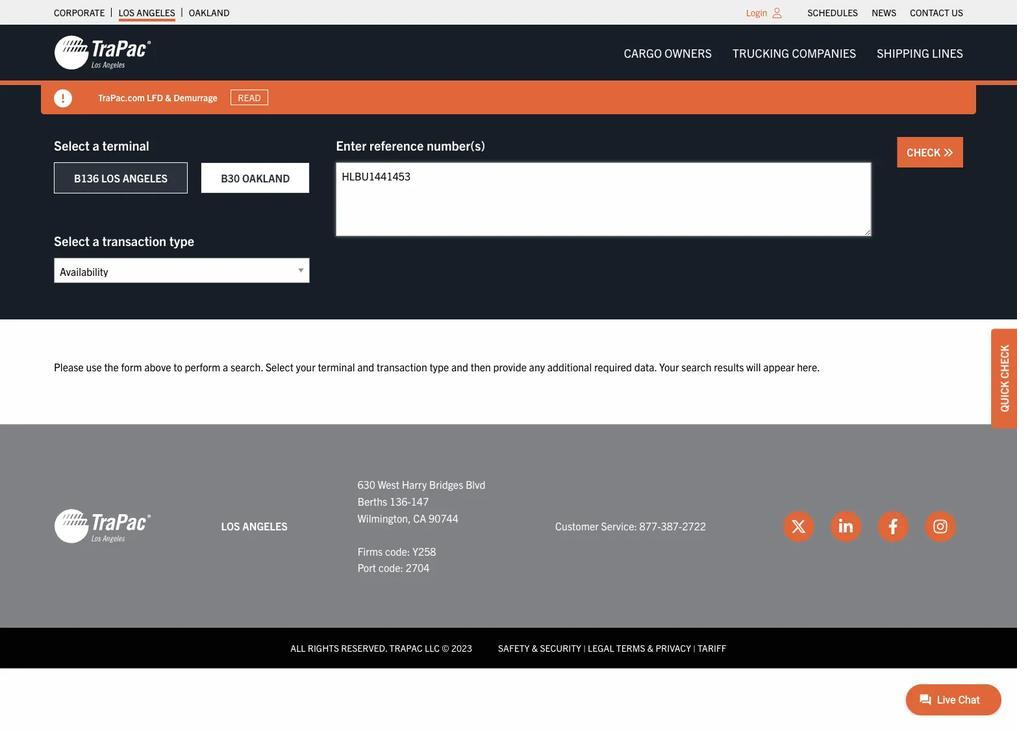 Task type: describe. For each thing, give the bounding box(es) containing it.
schedules link
[[808, 3, 858, 21]]

required
[[594, 360, 632, 373]]

los angeles image for banner containing cargo owners
[[54, 34, 151, 71]]

light image
[[773, 8, 782, 18]]

630 west harry bridges blvd berths 136-147 wilmington, ca 90744
[[357, 478, 486, 524]]

los angeles inside footer
[[221, 520, 288, 533]]

387-
[[661, 520, 682, 533]]

harry
[[402, 478, 427, 491]]

136-
[[390, 495, 411, 508]]

lfd
[[147, 91, 163, 103]]

2023
[[451, 642, 472, 654]]

cargo
[[624, 45, 662, 60]]

reserved.
[[341, 642, 387, 654]]

1 vertical spatial angeles
[[123, 171, 168, 184]]

privacy
[[656, 642, 691, 654]]

perform
[[185, 360, 220, 373]]

login
[[746, 6, 767, 18]]

safety & security | legal terms & privacy | tariff
[[498, 642, 727, 654]]

shipping
[[877, 45, 929, 60]]

cargo owners
[[624, 45, 712, 60]]

0 vertical spatial code:
[[385, 545, 410, 558]]

your
[[296, 360, 315, 373]]

legal
[[588, 642, 614, 654]]

shipping lines link
[[867, 39, 974, 66]]

shipping lines
[[877, 45, 963, 60]]

b30
[[221, 171, 240, 184]]

rights
[[308, 642, 339, 654]]

any
[[529, 360, 545, 373]]

b136
[[74, 171, 99, 184]]

search
[[682, 360, 712, 373]]

1 and from the left
[[357, 360, 374, 373]]

630
[[357, 478, 375, 491]]

select a terminal
[[54, 137, 149, 153]]

solid image inside banner
[[54, 89, 72, 107]]

safety & security link
[[498, 642, 581, 654]]

schedules
[[808, 6, 858, 18]]

additional
[[547, 360, 592, 373]]

1 horizontal spatial &
[[532, 642, 538, 654]]

security
[[540, 642, 581, 654]]

los inside footer
[[221, 520, 240, 533]]

corporate
[[54, 6, 105, 18]]

1 vertical spatial los
[[101, 171, 120, 184]]

bridges
[[429, 478, 463, 491]]

data.
[[634, 360, 657, 373]]

provide
[[493, 360, 527, 373]]

select a transaction type
[[54, 232, 194, 248]]

a for transaction
[[93, 232, 99, 248]]

0 horizontal spatial transaction
[[102, 232, 166, 248]]

contact us link
[[910, 3, 963, 21]]

2722
[[682, 520, 706, 533]]

contact
[[910, 6, 949, 18]]

firms code:  y258 port code:  2704
[[357, 545, 436, 574]]

llc
[[425, 642, 440, 654]]

read link
[[230, 90, 268, 105]]

us
[[952, 6, 963, 18]]

los angeles link
[[118, 3, 175, 21]]

all rights reserved. trapac llc © 2023
[[291, 642, 472, 654]]

companies
[[792, 45, 856, 60]]

147
[[411, 495, 429, 508]]

to
[[174, 360, 182, 373]]

tariff link
[[698, 642, 727, 654]]

customer service: 877-387-2722
[[555, 520, 706, 533]]

berths
[[357, 495, 387, 508]]

877-
[[640, 520, 661, 533]]

lines
[[932, 45, 963, 60]]

trucking companies
[[733, 45, 856, 60]]

solid image inside check button
[[943, 147, 954, 158]]

news
[[872, 6, 897, 18]]

please
[[54, 360, 84, 373]]

blvd
[[466, 478, 486, 491]]

above
[[144, 360, 171, 373]]

port
[[357, 561, 376, 574]]



Task type: vqa. For each thing, say whether or not it's contained in the screenshot.
bottommost a
yes



Task type: locate. For each thing, give the bounding box(es) containing it.
| left legal
[[583, 642, 586, 654]]

1 | from the left
[[583, 642, 586, 654]]

a for terminal
[[93, 137, 99, 153]]

enter
[[336, 137, 366, 153]]

1 vertical spatial type
[[430, 360, 449, 373]]

terms
[[616, 642, 645, 654]]

0 horizontal spatial type
[[169, 232, 194, 248]]

quick
[[998, 381, 1011, 412]]

will
[[746, 360, 761, 373]]

0 vertical spatial transaction
[[102, 232, 166, 248]]

2704
[[406, 561, 430, 574]]

select down b136
[[54, 232, 90, 248]]

1 horizontal spatial oakland
[[242, 171, 290, 184]]

terminal right your
[[318, 360, 355, 373]]

then
[[471, 360, 491, 373]]

enter reference number(s)
[[336, 137, 485, 153]]

los angeles image inside footer
[[54, 508, 151, 545]]

©
[[442, 642, 449, 654]]

1 horizontal spatial |
[[693, 642, 696, 654]]

menu bar containing cargo owners
[[614, 39, 974, 66]]

y258
[[412, 545, 436, 558]]

0 vertical spatial los angeles image
[[54, 34, 151, 71]]

oakland right los angeles link
[[189, 6, 230, 18]]

a left search.
[[223, 360, 228, 373]]

2 vertical spatial angeles
[[242, 520, 288, 533]]

&
[[165, 91, 171, 103], [532, 642, 538, 654], [647, 642, 654, 654]]

safety
[[498, 642, 530, 654]]

0 vertical spatial los
[[118, 6, 135, 18]]

1 horizontal spatial transaction
[[377, 360, 427, 373]]

los angeles image
[[54, 34, 151, 71], [54, 508, 151, 545]]

login link
[[746, 6, 767, 18]]

0 vertical spatial los angeles
[[118, 6, 175, 18]]

read
[[238, 92, 261, 103]]

select for select a transaction type
[[54, 232, 90, 248]]

form
[[121, 360, 142, 373]]

1 vertical spatial select
[[54, 232, 90, 248]]

and right your
[[357, 360, 374, 373]]

1 vertical spatial los angeles image
[[54, 508, 151, 545]]

1 los angeles image from the top
[[54, 34, 151, 71]]

1 vertical spatial oakland
[[242, 171, 290, 184]]

here.
[[797, 360, 820, 373]]

los angeles image for footer containing 630 west harry bridges blvd
[[54, 508, 151, 545]]

oakland
[[189, 6, 230, 18], [242, 171, 290, 184]]

legal terms & privacy link
[[588, 642, 691, 654]]

check button
[[897, 137, 963, 168]]

0 horizontal spatial check
[[907, 145, 943, 158]]

contact us
[[910, 6, 963, 18]]

menu bar
[[801, 3, 970, 21], [614, 39, 974, 66]]

0 horizontal spatial and
[[357, 360, 374, 373]]

0 vertical spatial type
[[169, 232, 194, 248]]

0 horizontal spatial los angeles
[[118, 6, 175, 18]]

menu bar inside banner
[[614, 39, 974, 66]]

ca
[[413, 511, 426, 524]]

2 and from the left
[[451, 360, 468, 373]]

0 horizontal spatial solid image
[[54, 89, 72, 107]]

oakland right 'b30'
[[242, 171, 290, 184]]

trucking companies link
[[722, 39, 867, 66]]

footer containing 630 west harry bridges blvd
[[0, 425, 1017, 669]]

oakland link
[[189, 3, 230, 21]]

angeles
[[137, 6, 175, 18], [123, 171, 168, 184], [242, 520, 288, 533]]

select for select a terminal
[[54, 137, 90, 153]]

2 los angeles image from the top
[[54, 508, 151, 545]]

banner
[[0, 25, 1017, 114]]

1 horizontal spatial type
[[430, 360, 449, 373]]

solid image
[[54, 89, 72, 107], [943, 147, 954, 158]]

1 vertical spatial menu bar
[[614, 39, 974, 66]]

select up b136
[[54, 137, 90, 153]]

angeles inside footer
[[242, 520, 288, 533]]

west
[[378, 478, 399, 491]]

1 horizontal spatial terminal
[[318, 360, 355, 373]]

0 horizontal spatial |
[[583, 642, 586, 654]]

type
[[169, 232, 194, 248], [430, 360, 449, 373]]

1 vertical spatial terminal
[[318, 360, 355, 373]]

0 vertical spatial terminal
[[102, 137, 149, 153]]

a
[[93, 137, 99, 153], [93, 232, 99, 248], [223, 360, 228, 373]]

1 vertical spatial a
[[93, 232, 99, 248]]

use
[[86, 360, 102, 373]]

1 vertical spatial solid image
[[943, 147, 954, 158]]

& right safety
[[532, 642, 538, 654]]

and left then
[[451, 360, 468, 373]]

0 horizontal spatial &
[[165, 91, 171, 103]]

check inside button
[[907, 145, 943, 158]]

search.
[[231, 360, 263, 373]]

| left tariff
[[693, 642, 696, 654]]

trapac.com
[[98, 91, 145, 103]]

0 vertical spatial menu bar
[[801, 3, 970, 21]]

number(s)
[[427, 137, 485, 153]]

1 vertical spatial los angeles
[[221, 520, 288, 533]]

1 vertical spatial check
[[998, 345, 1011, 379]]

code: up 2704
[[385, 545, 410, 558]]

b30 oakland
[[221, 171, 290, 184]]

trapac.com lfd & demurrage
[[98, 91, 217, 103]]

& inside banner
[[165, 91, 171, 103]]

banner containing cargo owners
[[0, 25, 1017, 114]]

and
[[357, 360, 374, 373], [451, 360, 468, 373]]

0 horizontal spatial oakland
[[189, 6, 230, 18]]

0 vertical spatial check
[[907, 145, 943, 158]]

menu bar down light image on the right top of the page
[[614, 39, 974, 66]]

& right terms
[[647, 642, 654, 654]]

owners
[[665, 45, 712, 60]]

Enter reference number(s) text field
[[336, 162, 871, 236]]

0 vertical spatial oakland
[[189, 6, 230, 18]]

footer
[[0, 425, 1017, 669]]

2 vertical spatial los
[[221, 520, 240, 533]]

90744
[[429, 511, 459, 524]]

results
[[714, 360, 744, 373]]

a down b136
[[93, 232, 99, 248]]

2 | from the left
[[693, 642, 696, 654]]

news link
[[872, 3, 897, 21]]

please use the form above to perform a search. select your terminal and transaction type and then provide any additional required data. your search results will appear here.
[[54, 360, 820, 373]]

trucking
[[733, 45, 789, 60]]

select
[[54, 137, 90, 153], [54, 232, 90, 248], [266, 360, 294, 373]]

0 horizontal spatial terminal
[[102, 137, 149, 153]]

1 horizontal spatial los angeles
[[221, 520, 288, 533]]

check
[[907, 145, 943, 158], [998, 345, 1011, 379]]

|
[[583, 642, 586, 654], [693, 642, 696, 654]]

quick check
[[998, 345, 1011, 412]]

2 vertical spatial a
[[223, 360, 228, 373]]

appear
[[763, 360, 795, 373]]

customer
[[555, 520, 599, 533]]

demurrage
[[174, 91, 217, 103]]

service:
[[601, 520, 637, 533]]

menu bar containing schedules
[[801, 3, 970, 21]]

terminal up b136 los angeles
[[102, 137, 149, 153]]

reference
[[369, 137, 424, 153]]

cargo owners link
[[614, 39, 722, 66]]

wilmington,
[[357, 511, 411, 524]]

firms
[[357, 545, 383, 558]]

0 vertical spatial solid image
[[54, 89, 72, 107]]

tariff
[[698, 642, 727, 654]]

quick check link
[[991, 329, 1017, 429]]

2 horizontal spatial &
[[647, 642, 654, 654]]

code: right port at bottom left
[[379, 561, 403, 574]]

1 vertical spatial transaction
[[377, 360, 427, 373]]

the
[[104, 360, 119, 373]]

0 vertical spatial select
[[54, 137, 90, 153]]

select left your
[[266, 360, 294, 373]]

transaction
[[102, 232, 166, 248], [377, 360, 427, 373]]

1 horizontal spatial check
[[998, 345, 1011, 379]]

a up b136
[[93, 137, 99, 153]]

1 horizontal spatial and
[[451, 360, 468, 373]]

1 horizontal spatial solid image
[[943, 147, 954, 158]]

& right lfd on the top of the page
[[165, 91, 171, 103]]

terminal
[[102, 137, 149, 153], [318, 360, 355, 373]]

code:
[[385, 545, 410, 558], [379, 561, 403, 574]]

your
[[659, 360, 679, 373]]

0 vertical spatial angeles
[[137, 6, 175, 18]]

2 vertical spatial select
[[266, 360, 294, 373]]

0 vertical spatial a
[[93, 137, 99, 153]]

menu bar up shipping
[[801, 3, 970, 21]]

1 vertical spatial code:
[[379, 561, 403, 574]]



